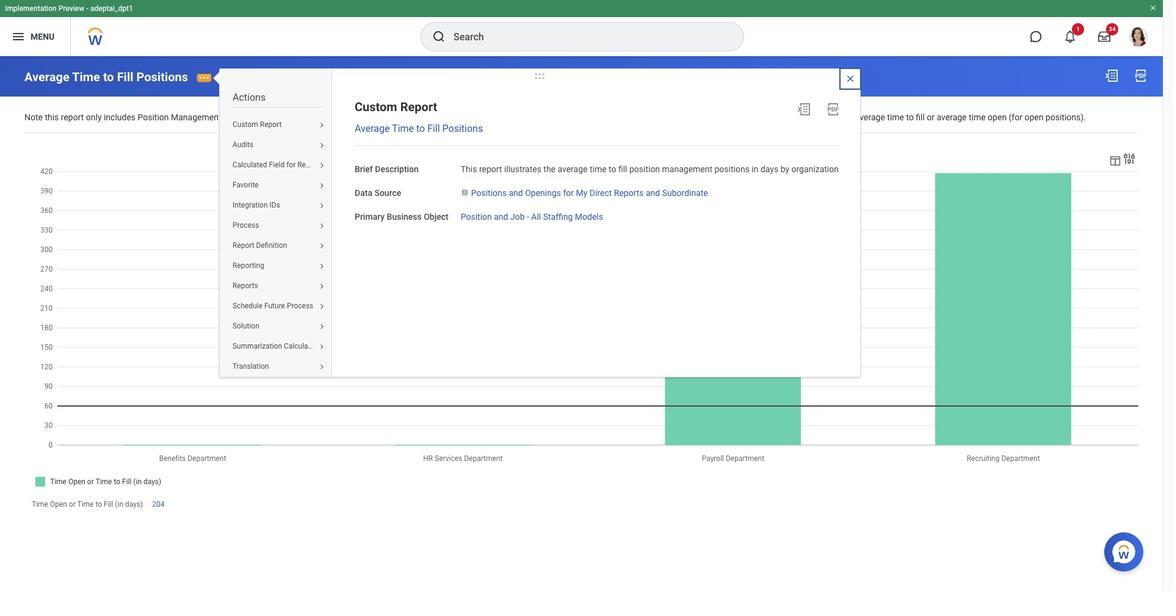 Task type: describe. For each thing, give the bounding box(es) containing it.
business
[[387, 212, 422, 221]]

reports menu item
[[220, 276, 335, 296]]

audits menu item
[[220, 135, 335, 155]]

1 includes from the left
[[104, 112, 136, 122]]

solution
[[233, 322, 259, 331]]

illustrates
[[504, 164, 542, 174]]

management
[[171, 112, 221, 122]]

chevron right image for translation
[[314, 364, 329, 371]]

1 shows from the left
[[371, 112, 395, 122]]

primary
[[355, 212, 385, 221]]

34
[[1109, 26, 1116, 32]]

translation menu item
[[220, 357, 335, 377]]

only
[[86, 112, 102, 122]]

2 horizontal spatial report
[[644, 112, 667, 122]]

for for summarization calculation for report
[[322, 342, 332, 351]]

openings
[[525, 188, 561, 198]]

position and job - all staffing models
[[461, 212, 603, 221]]

brief description element
[[461, 157, 839, 175]]

chevron right image for process
[[314, 223, 329, 230]]

calculated
[[233, 161, 267, 169]]

custom report inside menu item
[[233, 121, 282, 129]]

1 horizontal spatial fill
[[117, 69, 133, 84]]

schedule future process
[[233, 302, 313, 310]]

implementation preview -   adeptai_dpt1
[[5, 4, 133, 13]]

for for calculated field for report
[[286, 161, 296, 169]]

schedule
[[233, 302, 263, 310]]

days)
[[125, 500, 143, 508]]

0 horizontal spatial positions
[[223, 112, 258, 122]]

menu
[[31, 32, 54, 41]]

time open or time to fill (in days)
[[32, 500, 143, 508]]

primary business object
[[355, 212, 449, 221]]

the right view printable version (pdf) icon
[[841, 112, 853, 122]]

organization
[[792, 164, 839, 174]]

being
[[569, 112, 590, 122]]

- inside custom report dialog
[[527, 212, 529, 221]]

calculated field for report
[[233, 161, 319, 169]]

0 horizontal spatial fill
[[472, 112, 481, 122]]

positions and openings for my direct reports and subordinate
[[471, 188, 708, 198]]

brief description
[[355, 164, 419, 174]]

filled
[[703, 112, 721, 122]]

summarization
[[233, 342, 282, 351]]

job
[[510, 212, 525, 221]]

calculation
[[284, 342, 321, 351]]

process menu item
[[220, 216, 335, 236]]

integration ids
[[233, 201, 280, 210]]

note this report only includes position management positions (not headcount groups) and shows the average time to fill in days with the target being 60 days. this report includes filled and open positions and shows the average time to fill or average time open (for open positions).
[[24, 112, 1086, 122]]

average time to fill positions link inside custom report dialog
[[355, 123, 483, 134]]

34 button
[[1091, 23, 1119, 50]]

the right with at the top
[[530, 112, 542, 122]]

chevron right image for calculated field for report
[[314, 162, 329, 169]]

in inside brief description element
[[752, 164, 759, 174]]

note
[[24, 112, 43, 122]]

custom report dialog
[[207, 68, 861, 378]]

view printable version (pdf) image
[[826, 102, 841, 117]]

3 open from the left
[[1025, 112, 1044, 122]]

summarization calculation for report
[[233, 342, 355, 351]]

justify image
[[11, 29, 26, 44]]

chevron right image for audits
[[314, 142, 329, 149]]

custom report menu item
[[220, 115, 335, 135]]

60
[[592, 112, 602, 122]]

description
[[375, 164, 419, 174]]

and left job
[[494, 212, 508, 221]]

days inside brief description element
[[761, 164, 779, 174]]

position
[[629, 164, 660, 174]]

report inside menu item
[[333, 342, 355, 351]]

actions
[[233, 92, 266, 103]]

time inside custom report dialog
[[392, 123, 414, 134]]

models
[[575, 212, 603, 221]]

this inside average time to fill positions main content
[[626, 112, 642, 122]]

favorite menu item
[[220, 176, 335, 196]]

integration ids menu item
[[220, 196, 335, 216]]

notifications large image
[[1064, 31, 1076, 43]]

position inside main content
[[138, 112, 169, 122]]

average time to fill positions inside custom report dialog
[[355, 123, 483, 134]]

subordinate
[[662, 188, 708, 198]]

search image
[[432, 29, 446, 44]]

time left open
[[32, 500, 48, 508]]

reporting
[[233, 262, 264, 270]]

1 vertical spatial for
[[563, 188, 574, 198]]

0 horizontal spatial report
[[61, 112, 84, 122]]

data source
[[355, 188, 401, 198]]

average inside brief description element
[[558, 164, 588, 174]]

with
[[512, 112, 528, 122]]

and right the filled
[[724, 112, 738, 122]]

chevron right image for schedule future process
[[314, 303, 329, 311]]

average inside main content
[[24, 69, 69, 84]]

chevron right image for solution
[[314, 323, 329, 331]]

1 horizontal spatial custom report
[[355, 100, 437, 114]]

my
[[576, 188, 588, 198]]

adeptai_dpt1
[[90, 4, 133, 13]]

average time to fill positions inside main content
[[24, 69, 188, 84]]

days inside average time to fill positions main content
[[492, 112, 510, 122]]

and down this report illustrates the average time to fill position management positions in days by organization
[[646, 188, 660, 198]]

(for
[[1009, 112, 1023, 122]]



Task type: vqa. For each thing, say whether or not it's contained in the screenshot.
Specify popup button at the bottom of the page
no



Task type: locate. For each thing, give the bounding box(es) containing it.
1 horizontal spatial days
[[761, 164, 779, 174]]

solution menu item
[[220, 317, 335, 337]]

1 horizontal spatial average time to fill positions
[[355, 123, 483, 134]]

report definition menu item
[[220, 236, 335, 256]]

fill inside brief description element
[[618, 164, 627, 174]]

average time to fill positions link up description
[[355, 123, 483, 134]]

positions
[[136, 69, 188, 84], [442, 123, 483, 134], [471, 188, 507, 198]]

report
[[400, 100, 437, 114], [260, 121, 282, 129], [297, 161, 319, 169], [233, 241, 254, 250], [333, 342, 355, 351]]

custom
[[355, 100, 397, 114], [233, 121, 258, 129]]

and right groups)
[[354, 112, 368, 122]]

chevron right image inside process menu item
[[314, 223, 329, 230]]

in left by
[[752, 164, 759, 174]]

brief
[[355, 164, 373, 174]]

chevron right image up the schedule future process menu item
[[314, 283, 329, 290]]

includes left the filled
[[669, 112, 701, 122]]

headcount
[[278, 112, 320, 122]]

menu inside custom report dialog
[[220, 115, 355, 377]]

open
[[50, 500, 67, 508]]

chevron right image right ids
[[314, 202, 329, 210]]

2 vertical spatial positions
[[471, 188, 507, 198]]

chevron right image inside the schedule future process menu item
[[314, 303, 329, 311]]

to
[[103, 69, 114, 84], [463, 112, 470, 122], [906, 112, 914, 122], [416, 123, 425, 134], [609, 164, 616, 174], [96, 500, 102, 508]]

and left view printable version (pdf) icon
[[798, 112, 812, 122]]

Search Workday  search field
[[454, 23, 719, 50]]

average time to fill positions
[[24, 69, 188, 84], [355, 123, 483, 134]]

0 vertical spatial average
[[24, 69, 69, 84]]

1 vertical spatial or
[[69, 500, 76, 508]]

audits
[[233, 141, 254, 149]]

chevron right image down "calculation"
[[314, 364, 329, 371]]

fill inside custom report dialog
[[427, 123, 440, 134]]

fill
[[117, 69, 133, 84], [427, 123, 440, 134], [104, 500, 113, 508]]

report inside menu item
[[233, 241, 254, 250]]

0 vertical spatial average time to fill positions
[[24, 69, 188, 84]]

2 open from the left
[[988, 112, 1007, 122]]

average time to fill positions up only
[[24, 69, 188, 84]]

average time to fill positions up description
[[355, 123, 483, 134]]

chevron right image inside reports menu item
[[314, 283, 329, 290]]

in left with at the top
[[483, 112, 490, 122]]

chevron right image up translation menu item
[[314, 343, 329, 351]]

report definition
[[233, 241, 287, 250]]

2 horizontal spatial fill
[[427, 123, 440, 134]]

data source image
[[461, 188, 469, 198]]

chevron right image inside 'custom report' menu item
[[314, 122, 329, 129]]

4 chevron right image from the top
[[314, 243, 329, 250]]

target
[[545, 112, 567, 122]]

0 vertical spatial average time to fill positions link
[[24, 69, 188, 84]]

1 vertical spatial average
[[355, 123, 390, 134]]

0 horizontal spatial custom
[[233, 121, 258, 129]]

1 chevron right image from the top
[[314, 122, 329, 129]]

0 vertical spatial or
[[927, 112, 935, 122]]

1 chevron right image from the top
[[314, 142, 329, 149]]

custom right groups)
[[355, 100, 397, 114]]

2 vertical spatial fill
[[104, 500, 113, 508]]

chevron right image inside report definition menu item
[[314, 243, 329, 250]]

position left management
[[138, 112, 169, 122]]

chevron right image for integration ids
[[314, 202, 329, 210]]

1 horizontal spatial or
[[927, 112, 935, 122]]

0 horizontal spatial process
[[233, 221, 259, 230]]

204 button
[[152, 499, 166, 509]]

0 vertical spatial -
[[86, 4, 89, 13]]

0 vertical spatial custom report
[[355, 100, 437, 114]]

time
[[72, 69, 100, 84], [392, 123, 414, 134], [32, 500, 48, 508], [77, 500, 94, 508]]

ids
[[270, 201, 280, 210]]

object
[[424, 212, 449, 221]]

1 horizontal spatial average
[[355, 123, 390, 134]]

the up description
[[398, 112, 410, 122]]

reports inside reports menu item
[[233, 282, 258, 290]]

direct
[[590, 188, 612, 198]]

1 horizontal spatial -
[[527, 212, 529, 221]]

1 vertical spatial average time to fill positions
[[355, 123, 483, 134]]

chevron right image for report definition
[[314, 243, 329, 250]]

shows right groups)
[[371, 112, 395, 122]]

integration
[[233, 201, 268, 210]]

0 horizontal spatial average time to fill positions link
[[24, 69, 188, 84]]

7 chevron right image from the top
[[314, 323, 329, 331]]

2 horizontal spatial positions
[[761, 112, 796, 122]]

- inside menu 'banner'
[[86, 4, 89, 13]]

days left by
[[761, 164, 779, 174]]

chevron right image up "calculation"
[[314, 303, 329, 311]]

time
[[444, 112, 461, 122], [887, 112, 904, 122], [969, 112, 986, 122], [590, 164, 607, 174]]

the
[[398, 112, 410, 122], [530, 112, 542, 122], [841, 112, 853, 122], [544, 164, 556, 174]]

average time to fill positions main content
[[0, 56, 1163, 535]]

the inside brief description element
[[544, 164, 556, 174]]

chevron right image inside the summarization calculation for report menu item
[[314, 343, 329, 351]]

2 horizontal spatial fill
[[916, 112, 925, 122]]

inbox large image
[[1098, 31, 1111, 43]]

average time to fill positions link up only
[[24, 69, 188, 84]]

management
[[662, 164, 713, 174]]

reports up schedule
[[233, 282, 258, 290]]

chevron right image inside solution menu item
[[314, 323, 329, 331]]

chevron right image
[[314, 122, 329, 129], [314, 182, 329, 190], [314, 202, 329, 210], [314, 303, 329, 311], [314, 343, 329, 351]]

menu button
[[0, 17, 70, 56]]

future
[[264, 302, 285, 310]]

1 horizontal spatial shows
[[814, 112, 839, 122]]

average time to fill positions link inside main content
[[24, 69, 188, 84]]

1 horizontal spatial for
[[322, 342, 332, 351]]

- right preview
[[86, 4, 89, 13]]

the up openings
[[544, 164, 556, 174]]

summarization calculation for report menu item
[[220, 337, 355, 357]]

average
[[412, 112, 442, 122], [855, 112, 885, 122], [937, 112, 967, 122], [558, 164, 588, 174]]

1 vertical spatial in
[[752, 164, 759, 174]]

reports right direct
[[614, 188, 644, 198]]

preview
[[58, 4, 84, 13]]

definition
[[256, 241, 287, 250]]

0 horizontal spatial open
[[740, 112, 759, 122]]

(not
[[261, 112, 276, 122]]

shows right export to excel icon
[[814, 112, 839, 122]]

0 vertical spatial reports
[[614, 188, 644, 198]]

positions right management
[[715, 164, 750, 174]]

0 horizontal spatial includes
[[104, 112, 136, 122]]

0 vertical spatial days
[[492, 112, 510, 122]]

position down data source icon
[[461, 212, 492, 221]]

8 chevron right image from the top
[[314, 364, 329, 371]]

average up the this
[[24, 69, 69, 84]]

3 chevron right image from the top
[[314, 202, 329, 210]]

0 horizontal spatial shows
[[371, 112, 395, 122]]

1 horizontal spatial position
[[461, 212, 492, 221]]

custom report
[[355, 100, 437, 114], [233, 121, 282, 129]]

field
[[269, 161, 285, 169]]

reports
[[614, 188, 644, 198], [233, 282, 258, 290]]

positions inside average time to fill positions main content
[[136, 69, 188, 84]]

1 vertical spatial reports
[[233, 282, 258, 290]]

0 vertical spatial position
[[138, 112, 169, 122]]

chevron right image for custom report
[[314, 122, 329, 129]]

1 vertical spatial process
[[287, 302, 313, 310]]

average up 'brief' in the left top of the page
[[355, 123, 390, 134]]

2 includes from the left
[[669, 112, 701, 122]]

staffing
[[543, 212, 573, 221]]

all
[[531, 212, 541, 221]]

report
[[61, 112, 84, 122], [644, 112, 667, 122], [479, 164, 502, 174]]

0 horizontal spatial in
[[483, 112, 490, 122]]

custom up 'audits'
[[233, 121, 258, 129]]

0 horizontal spatial this
[[461, 164, 477, 174]]

3 chevron right image from the top
[[314, 223, 329, 230]]

1 horizontal spatial reports
[[614, 188, 644, 198]]

2 chevron right image from the top
[[314, 182, 329, 190]]

menu banner
[[0, 0, 1163, 56]]

chevron right image up report definition menu item
[[314, 223, 329, 230]]

1 vertical spatial position
[[461, 212, 492, 221]]

5 chevron right image from the top
[[314, 263, 329, 270]]

1 vertical spatial this
[[461, 164, 477, 174]]

chevron right image up "calculation"
[[314, 323, 329, 331]]

1 horizontal spatial in
[[752, 164, 759, 174]]

average
[[24, 69, 69, 84], [355, 123, 390, 134]]

chevron right image inside audits menu item
[[314, 142, 329, 149]]

close image
[[846, 74, 855, 84]]

0 horizontal spatial position
[[138, 112, 169, 122]]

positions and openings for my direct reports and subordinate link
[[471, 186, 708, 198]]

days
[[492, 112, 510, 122], [761, 164, 779, 174]]

chevron right image inside favorite "menu item"
[[314, 182, 329, 190]]

custom report right groups)
[[355, 100, 437, 114]]

report left illustrates on the left top
[[479, 164, 502, 174]]

6 chevron right image from the top
[[314, 283, 329, 290]]

time right open
[[77, 500, 94, 508]]

2 horizontal spatial open
[[1025, 112, 1044, 122]]

favorite
[[233, 181, 259, 190]]

1 vertical spatial fill
[[427, 123, 440, 134]]

this up data source icon
[[461, 164, 477, 174]]

this report illustrates the average time to fill position management positions in days by organization
[[461, 164, 839, 174]]

0 horizontal spatial average time to fill positions
[[24, 69, 188, 84]]

chevron right image left 'brief' in the left top of the page
[[314, 162, 329, 169]]

positions).
[[1046, 112, 1086, 122]]

includes
[[104, 112, 136, 122], [669, 112, 701, 122]]

0 horizontal spatial days
[[492, 112, 510, 122]]

average time to fill positions link
[[24, 69, 188, 84], [355, 123, 483, 134]]

0 vertical spatial in
[[483, 112, 490, 122]]

for inside menu item
[[322, 342, 332, 351]]

1 vertical spatial positions
[[442, 123, 483, 134]]

- left the all
[[527, 212, 529, 221]]

configure and view chart data image
[[1122, 151, 1137, 166]]

for right field
[[286, 161, 296, 169]]

average inside custom report dialog
[[355, 123, 390, 134]]

chevron right image for reports
[[314, 283, 329, 290]]

time inside brief description element
[[590, 164, 607, 174]]

0 horizontal spatial custom report
[[233, 121, 282, 129]]

position and job - all staffing models link
[[461, 209, 603, 221]]

fill
[[472, 112, 481, 122], [916, 112, 925, 122], [618, 164, 627, 174]]

chevron right image inside translation menu item
[[314, 364, 329, 371]]

-
[[86, 4, 89, 13], [527, 212, 529, 221]]

for right "calculation"
[[322, 342, 332, 351]]

0 vertical spatial process
[[233, 221, 259, 230]]

days.
[[604, 112, 624, 122]]

close environment banner image
[[1150, 4, 1157, 12]]

profile logan mcneil image
[[1129, 27, 1149, 49]]

1 button
[[1057, 23, 1084, 50]]

1 vertical spatial custom report
[[233, 121, 282, 129]]

0 vertical spatial custom
[[355, 100, 397, 114]]

204
[[152, 500, 165, 508]]

menu
[[220, 115, 355, 377]]

in inside average time to fill positions main content
[[483, 112, 490, 122]]

(in
[[115, 500, 123, 508]]

open right (for
[[1025, 112, 1044, 122]]

this
[[45, 112, 59, 122]]

5 chevron right image from the top
[[314, 343, 329, 351]]

process right future
[[287, 302, 313, 310]]

schedule future process menu item
[[220, 296, 335, 317]]

implementation
[[5, 4, 57, 13]]

time up only
[[72, 69, 100, 84]]

0 horizontal spatial -
[[86, 4, 89, 13]]

1 horizontal spatial process
[[287, 302, 313, 310]]

1 vertical spatial -
[[527, 212, 529, 221]]

0 horizontal spatial for
[[286, 161, 296, 169]]

process down integration
[[233, 221, 259, 230]]

this inside brief description element
[[461, 164, 477, 174]]

for left my
[[563, 188, 574, 198]]

chevron right image inside reporting menu item
[[314, 263, 329, 270]]

reports inside positions and openings for my direct reports and subordinate link
[[614, 188, 644, 198]]

1 open from the left
[[740, 112, 759, 122]]

export to excel image
[[797, 102, 811, 117]]

process
[[233, 221, 259, 230], [287, 302, 313, 310]]

positions down actions
[[223, 112, 258, 122]]

0 vertical spatial for
[[286, 161, 296, 169]]

view printable version (pdf) image
[[1134, 68, 1149, 83]]

1 horizontal spatial open
[[988, 112, 1007, 122]]

0 vertical spatial this
[[626, 112, 642, 122]]

positions
[[223, 112, 258, 122], [761, 112, 796, 122], [715, 164, 750, 174]]

calculated field for report menu item
[[220, 155, 335, 176]]

1 horizontal spatial fill
[[618, 164, 627, 174]]

positions inside brief description element
[[715, 164, 750, 174]]

0 horizontal spatial fill
[[104, 500, 113, 508]]

0 vertical spatial positions
[[136, 69, 188, 84]]

menu containing custom report
[[220, 115, 355, 377]]

2 horizontal spatial for
[[563, 188, 574, 198]]

chevron right image up audits menu item
[[314, 122, 329, 129]]

move modal image
[[528, 69, 552, 84]]

custom report up 'audits'
[[233, 121, 282, 129]]

chevron right image for reporting
[[314, 263, 329, 270]]

1 vertical spatial custom
[[233, 121, 258, 129]]

includes right only
[[104, 112, 136, 122]]

to inside brief description element
[[609, 164, 616, 174]]

for inside menu item
[[286, 161, 296, 169]]

this right days.
[[626, 112, 642, 122]]

custom inside menu item
[[233, 121, 258, 129]]

and
[[354, 112, 368, 122], [724, 112, 738, 122], [798, 112, 812, 122], [509, 188, 523, 198], [646, 188, 660, 198], [494, 212, 508, 221]]

1 horizontal spatial includes
[[669, 112, 701, 122]]

export to excel image
[[1105, 68, 1119, 83]]

for
[[286, 161, 296, 169], [563, 188, 574, 198], [322, 342, 332, 351]]

chevron right image inside integration ids menu item
[[314, 202, 329, 210]]

shows
[[371, 112, 395, 122], [814, 112, 839, 122]]

chevron right image for favorite
[[314, 182, 329, 190]]

open left (for
[[988, 112, 1007, 122]]

chevron right image inside calculated field for report menu item
[[314, 162, 329, 169]]

open right the filled
[[740, 112, 759, 122]]

1 horizontal spatial custom
[[355, 100, 397, 114]]

chevron right image left data
[[314, 182, 329, 190]]

positions left export to excel icon
[[761, 112, 796, 122]]

reporting menu item
[[220, 256, 335, 276]]

chevron right image up reports menu item
[[314, 263, 329, 270]]

by
[[781, 164, 790, 174]]

1 vertical spatial days
[[761, 164, 779, 174]]

days left with at the top
[[492, 112, 510, 122]]

report right days.
[[644, 112, 667, 122]]

and up job
[[509, 188, 523, 198]]

1 horizontal spatial positions
[[715, 164, 750, 174]]

1 vertical spatial average time to fill positions link
[[355, 123, 483, 134]]

chevron right image for summarization calculation for report
[[314, 343, 329, 351]]

0 horizontal spatial average
[[24, 69, 69, 84]]

1 horizontal spatial this
[[626, 112, 642, 122]]

chevron right image down groups)
[[314, 142, 329, 149]]

2 shows from the left
[[814, 112, 839, 122]]

4 chevron right image from the top
[[314, 303, 329, 311]]

positions inside positions and openings for my direct reports and subordinate link
[[471, 188, 507, 198]]

2 vertical spatial for
[[322, 342, 332, 351]]

time up description
[[392, 123, 414, 134]]

report inside brief description element
[[479, 164, 502, 174]]

position
[[138, 112, 169, 122], [461, 212, 492, 221]]

position inside custom report dialog
[[461, 212, 492, 221]]

average time to fill positions - table image
[[1109, 154, 1122, 167]]

1 horizontal spatial average time to fill positions link
[[355, 123, 483, 134]]

chevron right image
[[314, 142, 329, 149], [314, 162, 329, 169], [314, 223, 329, 230], [314, 243, 329, 250], [314, 263, 329, 270], [314, 283, 329, 290], [314, 323, 329, 331], [314, 364, 329, 371]]

translation
[[233, 362, 269, 371]]

source
[[375, 188, 401, 198]]

1 horizontal spatial report
[[479, 164, 502, 174]]

data
[[355, 188, 372, 198]]

chevron right image up reporting menu item
[[314, 243, 329, 250]]

1
[[1077, 26, 1080, 32]]

report right the this
[[61, 112, 84, 122]]

0 horizontal spatial or
[[69, 500, 76, 508]]

open
[[740, 112, 759, 122], [988, 112, 1007, 122], [1025, 112, 1044, 122]]

2 chevron right image from the top
[[314, 162, 329, 169]]

0 horizontal spatial reports
[[233, 282, 258, 290]]

groups)
[[322, 112, 352, 122]]

0 vertical spatial fill
[[117, 69, 133, 84]]

this
[[626, 112, 642, 122], [461, 164, 477, 174]]



